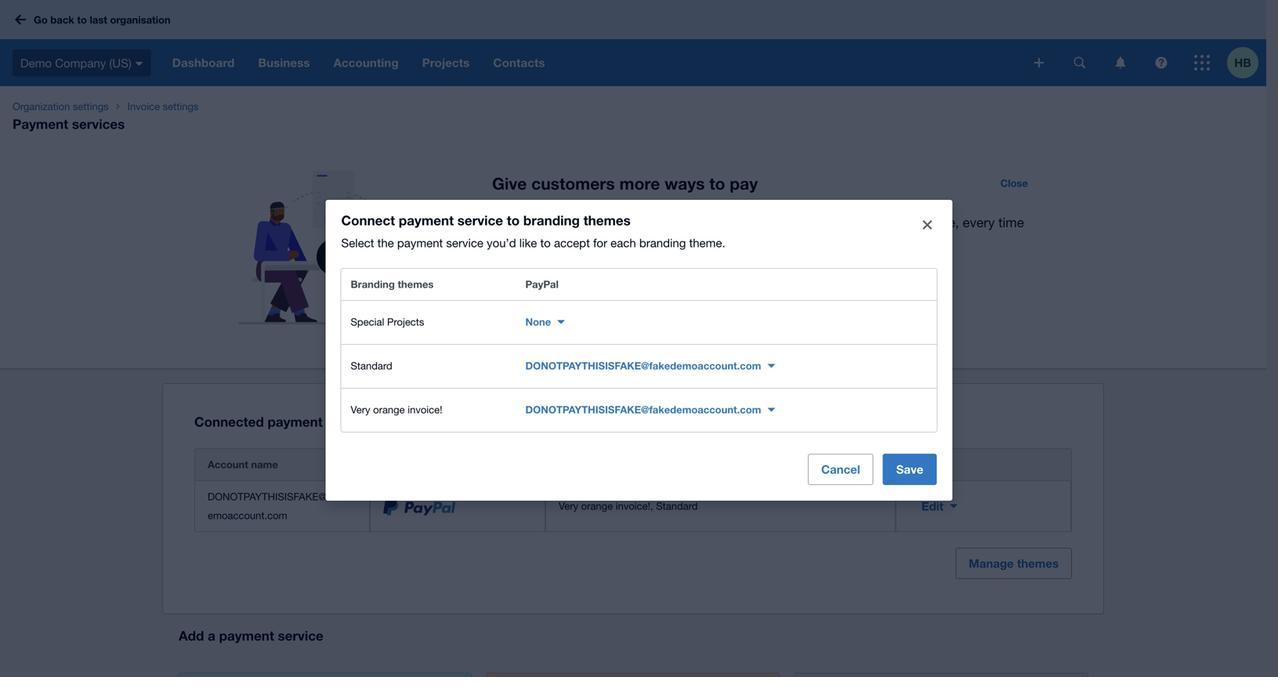 Task type: describe. For each thing, give the bounding box(es) containing it.
orange for invoice!
[[373, 404, 405, 416]]

back
[[51, 14, 74, 26]]

organisation
[[110, 14, 171, 26]]

payment services
[[13, 116, 125, 132]]

1 vertical spatial service
[[446, 236, 484, 250]]

cancel button
[[808, 454, 874, 485]]

invoice theme data element
[[341, 269, 937, 432]]

none
[[526, 316, 551, 328]]

you'd
[[487, 236, 516, 250]]

every
[[963, 215, 995, 230]]

payment up the name in the left of the page
[[268, 414, 323, 430]]

and
[[492, 237, 515, 252]]

branding
[[351, 278, 395, 290]]

paid
[[541, 237, 567, 252]]

step
[[581, 272, 607, 287]]

like
[[520, 236, 537, 250]]

projects
[[387, 316, 424, 328]]

connected payment services element
[[194, 449, 1072, 532]]

add for add a payment service
[[179, 628, 204, 644]]

edit
[[922, 499, 944, 514]]

donotpaythisisfake@faked emoaccount.com
[[208, 491, 352, 522]]

1 horizontal spatial svg image
[[1074, 57, 1086, 69]]

1 vertical spatial branding
[[640, 236, 686, 250]]

to right like
[[540, 236, 551, 250]]

learn
[[492, 272, 526, 287]]

watch video [1:52]
[[521, 313, 610, 325]]

watch video [1:52] image
[[179, 171, 492, 343]]

give customers more ways to pay
[[492, 174, 758, 193]]

standard inside invoice theme data element
[[351, 360, 393, 372]]

close button containing close
[[991, 171, 1038, 196]]

invoice!
[[408, 404, 443, 416]]

account name
[[208, 459, 278, 471]]

manage themes button
[[956, 548, 1072, 579]]

to right ways
[[710, 174, 726, 193]]

paypal
[[526, 278, 559, 290]]

(us)
[[109, 56, 131, 70]]

manage
[[969, 557, 1014, 571]]

edit button
[[909, 491, 971, 522]]

payment right the
[[397, 236, 443, 250]]

standard inside connected payment services element
[[656, 500, 698, 512]]

invoice settings
[[128, 100, 199, 112]]

hb button
[[1228, 39, 1267, 86]]

2 vertical spatial service
[[278, 628, 324, 644]]

save
[[897, 463, 924, 477]]

for
[[593, 236, 608, 250]]

video
[[555, 313, 581, 325]]

to left online at the top of page
[[507, 212, 520, 228]]

connect
[[341, 212, 395, 228]]

theme.
[[689, 236, 726, 250]]

connect payment service to branding themes dialog
[[326, 200, 953, 501]]

demo
[[20, 56, 52, 70]]

by-
[[561, 272, 581, 287]]

fast.
[[624, 237, 649, 252]]

organization settings link
[[6, 99, 115, 114]]

themes for branding themes
[[398, 278, 434, 290]]

cancel
[[822, 463, 861, 477]]

invoice
[[128, 100, 160, 112]]

time
[[999, 215, 1025, 230]]

to right how
[[639, 272, 651, 287]]

donotpaythisisfake@fakedemoaccount.com for standard
[[526, 360, 762, 372]]

payment right 'connect'
[[399, 212, 454, 228]]

go back to last organisation
[[34, 14, 171, 26]]

go
[[34, 14, 48, 26]]

settings for invoice settings
[[163, 100, 199, 112]]

branding themes
[[351, 278, 434, 290]]

go back to last organisation link
[[9, 6, 180, 34]]

each
[[611, 236, 636, 250]]

emoaccount.com
[[208, 510, 287, 522]]

xero
[[667, 215, 695, 230]]

to inside hb banner
[[77, 14, 87, 26]]

online
[[520, 215, 556, 230]]

a
[[208, 628, 216, 644]]

you
[[886, 215, 908, 230]]

so
[[751, 215, 765, 230]]

to inside add online payments to your xero invoices so customers can pay you on time, every time and get paid twice as fast.
[[622, 215, 634, 230]]

step-
[[530, 272, 561, 287]]

give
[[492, 174, 527, 193]]

connected
[[194, 414, 264, 430]]

1 horizontal spatial services
[[326, 414, 379, 430]]

name
[[251, 459, 278, 471]]

organization
[[13, 100, 70, 112]]

donotpaythisisfake@fakedemoaccount.com for very orange invoice!
[[526, 404, 762, 416]]

svg image inside demo company (us) popup button
[[135, 62, 143, 66]]

special projects
[[351, 316, 424, 328]]

0 vertical spatial customers
[[532, 174, 615, 193]]

save button
[[883, 454, 937, 485]]

invoice!,
[[616, 500, 654, 512]]

donotpaythisisfake@fakedemoaccount.com button for very orange invoice!
[[516, 397, 785, 423]]

time,
[[930, 215, 959, 230]]

add a payment service
[[179, 628, 324, 644]]



Task type: vqa. For each thing, say whether or not it's contained in the screenshot.
the bottommost Standard
yes



Task type: locate. For each thing, give the bounding box(es) containing it.
1 donotpaythisisfake@fakedemoaccount.com from the top
[[526, 360, 762, 372]]

company
[[55, 56, 106, 70]]

pay right can
[[860, 215, 882, 230]]

2 donotpaythisisfake@fakedemoaccount.com from the top
[[526, 404, 762, 416]]

very orange invoice!, standard
[[559, 500, 698, 512]]

1 vertical spatial services
[[326, 414, 379, 430]]

special
[[351, 316, 384, 328]]

1 vertical spatial themes
[[398, 278, 434, 290]]

0 vertical spatial branding
[[524, 212, 580, 228]]

connect payment service to branding themes select the payment service you'd like to accept for each branding theme.
[[341, 212, 726, 250]]

0 horizontal spatial very
[[351, 404, 370, 416]]

1 horizontal spatial pay
[[860, 215, 882, 230]]

very inside connected payment services element
[[559, 500, 579, 512]]

0 horizontal spatial themes
[[398, 278, 434, 290]]

themes inside button
[[1018, 557, 1059, 571]]

2 horizontal spatial themes
[[1018, 557, 1059, 571]]

2 settings from the left
[[163, 100, 199, 112]]

to
[[77, 14, 87, 26], [710, 174, 726, 193], [507, 212, 520, 228], [622, 215, 634, 230], [540, 236, 551, 250], [639, 272, 651, 287]]

close button right "you"
[[912, 209, 943, 241]]

0 vertical spatial services
[[72, 116, 125, 132]]

svg image
[[15, 15, 26, 25], [1195, 55, 1210, 71], [1116, 57, 1126, 69], [1156, 57, 1168, 69], [1035, 58, 1044, 67]]

very orange invoice!
[[351, 404, 443, 416]]

1 horizontal spatial standard
[[656, 500, 698, 512]]

1 donotpaythisisfake@fakedemoaccount.com button from the top
[[516, 354, 785, 379]]

settings up payment services
[[73, 100, 109, 112]]

branding down your
[[640, 236, 686, 250]]

invoice settings link
[[121, 99, 205, 114]]

[1:52]
[[584, 313, 610, 325]]

very
[[351, 404, 370, 416], [559, 500, 579, 512]]

customers right so
[[769, 215, 831, 230]]

how
[[610, 272, 635, 287]]

close button up time
[[991, 171, 1038, 196]]

services
[[72, 116, 125, 132], [326, 414, 379, 430]]

1 horizontal spatial customers
[[769, 215, 831, 230]]

invoices
[[698, 215, 747, 230]]

0 vertical spatial very
[[351, 404, 370, 416]]

1 vertical spatial add
[[179, 628, 204, 644]]

0 horizontal spatial branding
[[524, 212, 580, 228]]

0 horizontal spatial close button
[[912, 209, 943, 241]]

add up you'd
[[492, 215, 517, 230]]

more
[[620, 174, 660, 193]]

donotpaythisisfake@faked
[[208, 491, 352, 503]]

2 donotpaythisisfake@fakedemoaccount.com button from the top
[[516, 397, 785, 423]]

add for add online payments to your xero invoices so customers can pay you on time, every time and get paid twice as fast.
[[492, 215, 517, 230]]

pay up so
[[730, 174, 758, 193]]

manage themes
[[969, 557, 1059, 571]]

customers
[[532, 174, 615, 193], [769, 215, 831, 230]]

svg image inside go back to last organisation link
[[15, 15, 26, 25]]

standard right invoice!,
[[656, 500, 698, 512]]

themes up for
[[584, 212, 631, 228]]

orange for invoice!,
[[581, 500, 613, 512]]

donotpaythisisfake@fakedemoaccount.com button
[[516, 354, 785, 379], [516, 397, 785, 423]]

as
[[606, 237, 620, 252]]

close image
[[923, 220, 933, 230]]

settings
[[73, 100, 109, 112], [163, 100, 199, 112]]

watch
[[521, 313, 552, 325]]

orange inside invoice theme data element
[[373, 404, 405, 416]]

customers inside add online payments to your xero invoices so customers can pay you on time, every time and get paid twice as fast.
[[769, 215, 831, 230]]

1 horizontal spatial orange
[[581, 500, 613, 512]]

1 vertical spatial customers
[[769, 215, 831, 230]]

1 horizontal spatial themes
[[584, 212, 631, 228]]

add inside add online payments to your xero invoices so customers can pay you on time, every time and get paid twice as fast.
[[492, 215, 517, 230]]

1 settings from the left
[[73, 100, 109, 112]]

donotpaythisisfake@fakedemoaccount.com
[[526, 360, 762, 372], [526, 404, 762, 416]]

orange left invoice!,
[[581, 500, 613, 512]]

services left invoice!
[[326, 414, 379, 430]]

select
[[341, 236, 374, 250]]

close
[[1001, 177, 1029, 189]]

0 horizontal spatial standard
[[351, 360, 393, 372]]

to up each
[[622, 215, 634, 230]]

can
[[835, 215, 857, 230]]

themes inside connect payment service to branding themes select the payment service you'd like to accept for each branding theme.
[[584, 212, 631, 228]]

pay inside add online payments to your xero invoices so customers can pay you on time, every time and get paid twice as fast.
[[860, 215, 882, 230]]

donotpaythisisfake@fakedemoaccount.com button for standard
[[516, 354, 785, 379]]

very inside invoice theme data element
[[351, 404, 370, 416]]

navigation
[[160, 39, 1024, 86]]

1 vertical spatial orange
[[581, 500, 613, 512]]

themes right manage
[[1018, 557, 1059, 571]]

learn step-by-step how to
[[492, 272, 651, 287]]

settings right invoice
[[163, 100, 199, 112]]

customers up payments
[[532, 174, 615, 193]]

1 horizontal spatial settings
[[163, 100, 199, 112]]

services down organization settings "link"
[[72, 116, 125, 132]]

0 horizontal spatial settings
[[73, 100, 109, 112]]

1 horizontal spatial very
[[559, 500, 579, 512]]

0 vertical spatial pay
[[730, 174, 758, 193]]

your
[[638, 215, 664, 230]]

0 horizontal spatial services
[[72, 116, 125, 132]]

twice
[[571, 237, 602, 252]]

to left last
[[77, 14, 87, 26]]

0 vertical spatial service
[[458, 212, 503, 228]]

account
[[208, 459, 248, 471]]

hb banner
[[0, 0, 1267, 86]]

branding up paid
[[524, 212, 580, 228]]

1 horizontal spatial branding
[[640, 236, 686, 250]]

0 vertical spatial orange
[[373, 404, 405, 416]]

orange left invoice!
[[373, 404, 405, 416]]

get
[[518, 237, 538, 252]]

0 vertical spatial add
[[492, 215, 517, 230]]

1 horizontal spatial add
[[492, 215, 517, 230]]

0 horizontal spatial customers
[[532, 174, 615, 193]]

organization settings
[[13, 100, 109, 112]]

demo company (us)
[[20, 56, 131, 70]]

navigation inside hb banner
[[160, 39, 1024, 86]]

svg image
[[1074, 57, 1086, 69], [135, 62, 143, 66]]

on
[[911, 215, 926, 230]]

0 horizontal spatial svg image
[[135, 62, 143, 66]]

themes for manage themes
[[1018, 557, 1059, 571]]

payment
[[13, 116, 68, 132]]

0 horizontal spatial orange
[[373, 404, 405, 416]]

accept
[[554, 236, 590, 250]]

1 horizontal spatial close button
[[991, 171, 1038, 196]]

payment right a
[[219, 628, 274, 644]]

1 vertical spatial very
[[559, 500, 579, 512]]

hb
[[1235, 56, 1252, 70]]

add online payments to your xero invoices so customers can pay you on time, every time and get paid twice as fast.
[[492, 215, 1025, 252]]

last
[[90, 14, 107, 26]]

close button
[[991, 171, 1038, 196], [912, 209, 943, 241]]

themes inside invoice theme data element
[[398, 278, 434, 290]]

payment
[[399, 212, 454, 228], [397, 236, 443, 250], [268, 414, 323, 430], [219, 628, 274, 644]]

watch video [1:52] button
[[492, 307, 621, 332]]

1 vertical spatial donotpaythisisfake@fakedemoaccount.com button
[[516, 397, 785, 423]]

very left invoice!,
[[559, 500, 579, 512]]

branding
[[524, 212, 580, 228], [640, 236, 686, 250]]

0 vertical spatial close button
[[991, 171, 1038, 196]]

ways
[[665, 174, 705, 193]]

0 horizontal spatial add
[[179, 628, 204, 644]]

demo company (us) button
[[0, 39, 160, 86]]

0 vertical spatial standard
[[351, 360, 393, 372]]

0 vertical spatial donotpaythisisfake@fakedemoaccount.com button
[[516, 354, 785, 379]]

themes up projects
[[398, 278, 434, 290]]

themes
[[584, 212, 631, 228], [398, 278, 434, 290], [1018, 557, 1059, 571]]

2 vertical spatial themes
[[1018, 557, 1059, 571]]

none button
[[516, 310, 575, 335]]

add left a
[[179, 628, 204, 644]]

settings for organization settings
[[73, 100, 109, 112]]

connected payment services
[[194, 414, 379, 430]]

1 vertical spatial pay
[[860, 215, 882, 230]]

1 vertical spatial donotpaythisisfake@fakedemoaccount.com
[[526, 404, 762, 416]]

settings inside "link"
[[73, 100, 109, 112]]

very left invoice!
[[351, 404, 370, 416]]

0 vertical spatial themes
[[584, 212, 631, 228]]

pay
[[730, 174, 758, 193], [860, 215, 882, 230]]

service
[[458, 212, 503, 228], [446, 236, 484, 250], [278, 628, 324, 644]]

0 vertical spatial donotpaythisisfake@fakedemoaccount.com
[[526, 360, 762, 372]]

very for very orange invoice!
[[351, 404, 370, 416]]

0 horizontal spatial pay
[[730, 174, 758, 193]]

1 vertical spatial standard
[[656, 500, 698, 512]]

very for very orange invoice!, standard
[[559, 500, 579, 512]]

orange inside connected payment services element
[[581, 500, 613, 512]]

1 vertical spatial close button
[[912, 209, 943, 241]]

standard
[[351, 360, 393, 372], [656, 500, 698, 512]]

standard down special
[[351, 360, 393, 372]]

the
[[378, 236, 394, 250]]

payments
[[560, 215, 618, 230]]

paypal logo image
[[383, 498, 456, 516]]

add
[[492, 215, 517, 230], [179, 628, 204, 644]]



